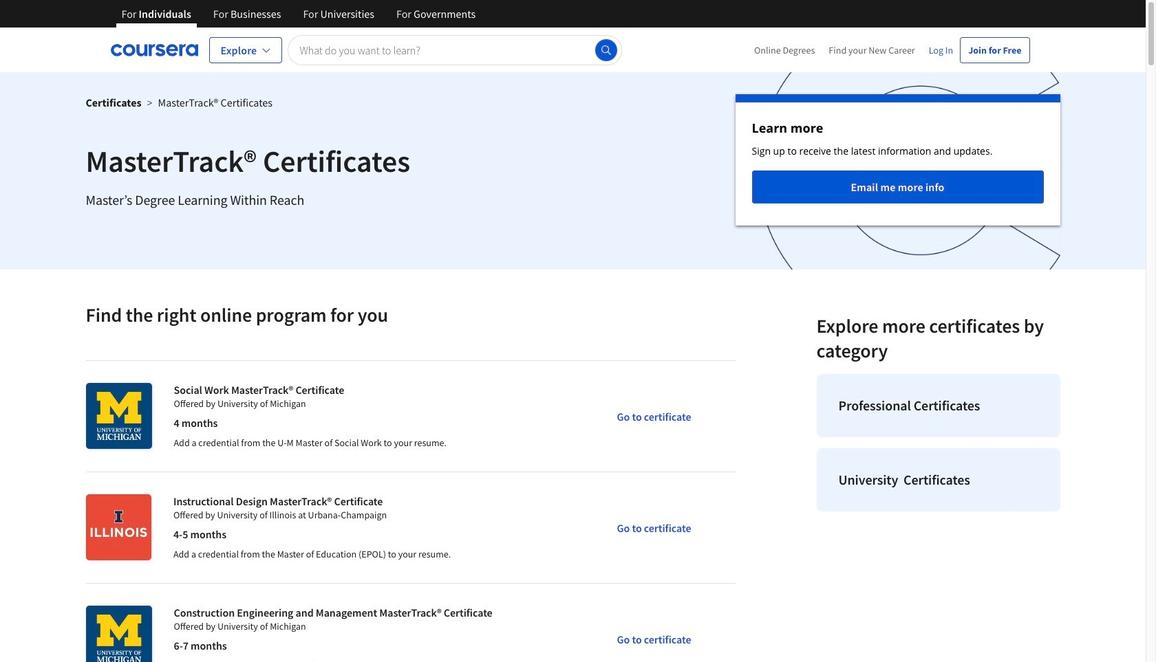Task type: vqa. For each thing, say whether or not it's contained in the screenshot.
search box
yes



Task type: locate. For each thing, give the bounding box(es) containing it.
0 vertical spatial university of michigan image
[[86, 383, 152, 450]]

None search field
[[288, 35, 622, 65]]

What do you want to learn? text field
[[288, 35, 622, 65]]

coursera image
[[110, 39, 198, 61]]

university of michigan image
[[86, 383, 152, 450], [86, 607, 152, 663]]

status
[[736, 94, 1061, 226]]

2 university of michigan image from the top
[[86, 607, 152, 663]]

banner navigation
[[110, 0, 487, 38]]

list
[[811, 369, 1066, 518]]

1 vertical spatial university of michigan image
[[86, 607, 152, 663]]



Task type: describe. For each thing, give the bounding box(es) containing it.
1 university of michigan image from the top
[[86, 383, 152, 450]]

university of illinois at urbana-champaign image
[[86, 495, 151, 561]]



